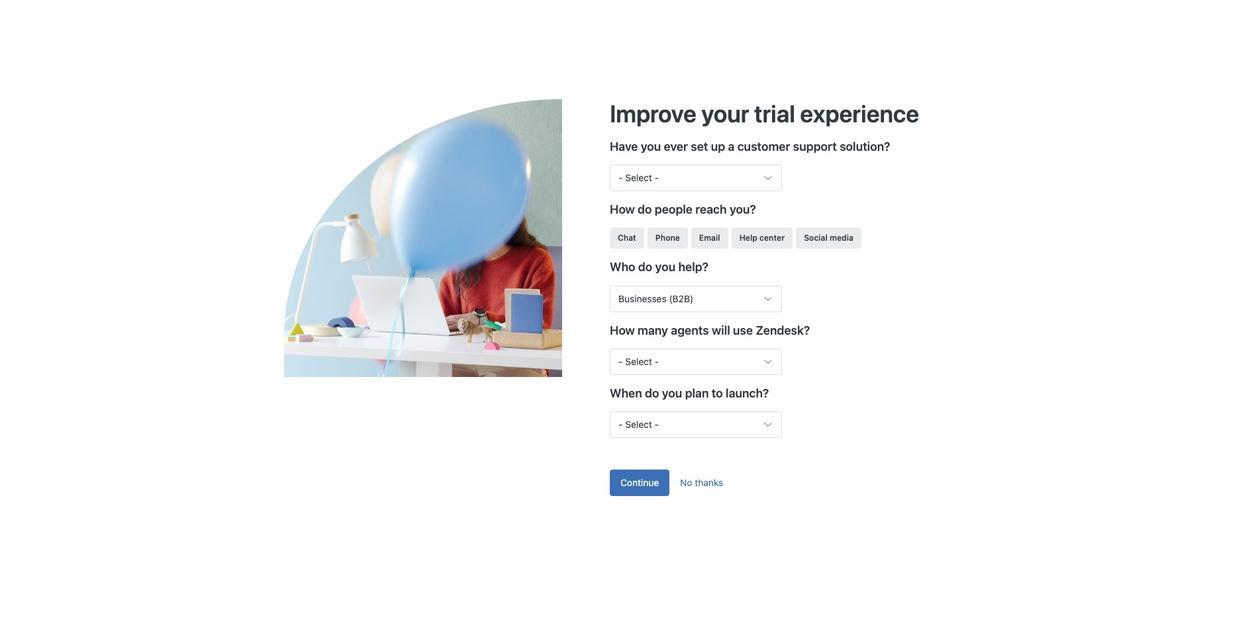 Task type: describe. For each thing, give the bounding box(es) containing it.
use
[[733, 324, 753, 337]]

1 - select - button from the top
[[610, 165, 782, 192]]

chat
[[618, 233, 636, 243]]

solution?
[[840, 140, 890, 154]]

2 - select - from the top
[[619, 356, 659, 367]]

help
[[740, 233, 758, 243]]

0 vertical spatial you
[[641, 140, 661, 154]]

you for who
[[655, 261, 676, 274]]

continue
[[621, 477, 659, 489]]

up
[[711, 140, 725, 154]]

help center
[[740, 233, 785, 243]]

do for who
[[638, 261, 653, 274]]

improve
[[610, 99, 697, 128]]

businesses (b2b) button
[[610, 286, 782, 312]]

support
[[793, 140, 837, 154]]

have
[[610, 140, 638, 154]]

no thanks button
[[670, 470, 734, 497]]

email
[[699, 233, 720, 243]]

social media button
[[796, 228, 862, 249]]

plan
[[685, 387, 709, 400]]

3 select from the top
[[625, 419, 652, 430]]

- down when
[[619, 419, 623, 430]]

who
[[610, 261, 635, 274]]

social media
[[804, 233, 854, 243]]

2 select from the top
[[625, 356, 652, 367]]

media
[[830, 233, 854, 243]]

experience
[[800, 99, 919, 128]]

to
[[712, 387, 723, 400]]

who do you help?
[[610, 261, 709, 274]]

a
[[728, 140, 735, 154]]

you?
[[730, 203, 756, 217]]

social
[[804, 233, 828, 243]]

- down when do you plan to launch? at the bottom of the page
[[655, 419, 659, 430]]

how for how do people reach you?
[[610, 203, 635, 217]]

zendesk?
[[756, 324, 810, 337]]

no thanks
[[680, 477, 723, 489]]

agents
[[671, 324, 709, 337]]

do for when
[[645, 387, 659, 400]]

email button
[[691, 228, 728, 249]]

launch?
[[726, 387, 769, 400]]

you for when
[[662, 387, 682, 400]]

how do people reach you?
[[610, 203, 756, 217]]

customer service agent wearing a headset and sitting at a desk as balloons float through the air in celebration. image
[[284, 99, 610, 378]]

1 select from the top
[[625, 172, 652, 184]]



Task type: locate. For each thing, give the bounding box(es) containing it.
0 vertical spatial how
[[610, 203, 635, 217]]

how many agents will use zendesk?
[[610, 324, 810, 337]]

1 - select - from the top
[[619, 172, 659, 184]]

phone button
[[648, 228, 688, 249]]

2 vertical spatial - select - button
[[610, 412, 782, 438]]

when do you plan to launch?
[[610, 387, 769, 400]]

will
[[712, 324, 730, 337]]

you left ever
[[641, 140, 661, 154]]

-
[[619, 172, 623, 184], [655, 172, 659, 184], [619, 356, 623, 367], [655, 356, 659, 367], [619, 419, 623, 430], [655, 419, 659, 430]]

how up chat at the top
[[610, 203, 635, 217]]

businesses (b2b)
[[619, 293, 694, 304]]

0 vertical spatial - select - button
[[610, 165, 782, 192]]

reach
[[696, 203, 727, 217]]

2 - select - button from the top
[[610, 349, 782, 375]]

you left plan on the bottom
[[662, 387, 682, 400]]

do for how
[[638, 203, 652, 217]]

(b2b)
[[669, 293, 694, 304]]

select up when
[[625, 356, 652, 367]]

3 - select - from the top
[[619, 419, 659, 430]]

- select -
[[619, 172, 659, 184], [619, 356, 659, 367], [619, 419, 659, 430]]

continue button
[[610, 470, 670, 497]]

ever
[[664, 140, 688, 154]]

help center button
[[732, 228, 793, 249]]

1 vertical spatial - select -
[[619, 356, 659, 367]]

1 vertical spatial do
[[638, 261, 653, 274]]

do
[[638, 203, 652, 217], [638, 261, 653, 274], [645, 387, 659, 400]]

phone
[[656, 233, 680, 243]]

3 - select - button from the top
[[610, 412, 782, 438]]

when
[[610, 387, 642, 400]]

1 vertical spatial select
[[625, 356, 652, 367]]

- down have
[[619, 172, 623, 184]]

how for how many agents will use zendesk?
[[610, 324, 635, 337]]

trial
[[754, 99, 795, 128]]

- up when
[[619, 356, 623, 367]]

1 how from the top
[[610, 203, 635, 217]]

help?
[[678, 261, 709, 274]]

many
[[638, 324, 668, 337]]

do right who
[[638, 261, 653, 274]]

select down have
[[625, 172, 652, 184]]

2 vertical spatial - select -
[[619, 419, 659, 430]]

1 vertical spatial - select - button
[[610, 349, 782, 375]]

how
[[610, 203, 635, 217], [610, 324, 635, 337]]

- select - down when
[[619, 419, 659, 430]]

have you ever set up a customer support solution?
[[610, 140, 890, 154]]

do left people
[[638, 203, 652, 217]]

no
[[680, 477, 692, 489]]

2 vertical spatial do
[[645, 387, 659, 400]]

- select - button
[[610, 165, 782, 192], [610, 349, 782, 375], [610, 412, 782, 438]]

do right when
[[645, 387, 659, 400]]

- select - button up plan on the bottom
[[610, 349, 782, 375]]

businesses
[[619, 293, 667, 304]]

- select - button down set
[[610, 165, 782, 192]]

select down when
[[625, 419, 652, 430]]

- up people
[[655, 172, 659, 184]]

you
[[641, 140, 661, 154], [655, 261, 676, 274], [662, 387, 682, 400]]

you left help?
[[655, 261, 676, 274]]

people
[[655, 203, 693, 217]]

0 vertical spatial select
[[625, 172, 652, 184]]

- select - down have
[[619, 172, 659, 184]]

thanks
[[695, 477, 723, 489]]

select
[[625, 172, 652, 184], [625, 356, 652, 367], [625, 419, 652, 430]]

center
[[760, 233, 785, 243]]

0 vertical spatial do
[[638, 203, 652, 217]]

- down many
[[655, 356, 659, 367]]

improve your trial experience
[[610, 99, 919, 128]]

your
[[702, 99, 749, 128]]

set
[[691, 140, 708, 154]]

- select - up when
[[619, 356, 659, 367]]

2 vertical spatial you
[[662, 387, 682, 400]]

1 vertical spatial how
[[610, 324, 635, 337]]

0 vertical spatial - select -
[[619, 172, 659, 184]]

how left many
[[610, 324, 635, 337]]

- select - button down plan on the bottom
[[610, 412, 782, 438]]

customer
[[738, 140, 790, 154]]

chat button
[[610, 228, 644, 249]]

2 how from the top
[[610, 324, 635, 337]]

2 vertical spatial select
[[625, 419, 652, 430]]

1 vertical spatial you
[[655, 261, 676, 274]]



Task type: vqa. For each thing, say whether or not it's contained in the screenshot.
Talk link
no



